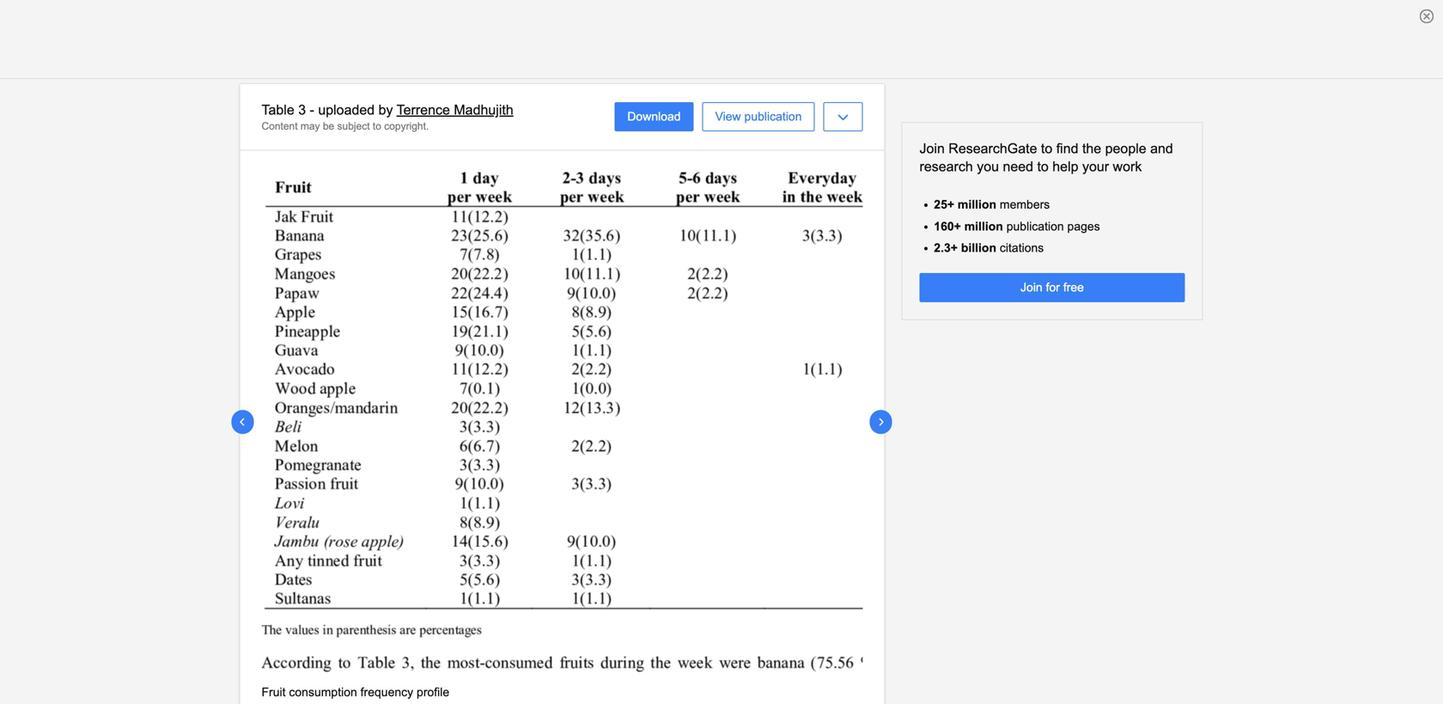 Task type: vqa. For each thing, say whether or not it's contained in the screenshot.
million to the top
yes



Task type: locate. For each thing, give the bounding box(es) containing it.
1 vertical spatial join
[[1021, 281, 1043, 294]]

million
[[958, 198, 997, 211], [965, 220, 1003, 233]]

join up 'research'
[[920, 141, 945, 156]]

join inside join researchgate to find the people and research you need to help your work
[[920, 141, 945, 156]]

join for free
[[1021, 281, 1084, 294]]

the
[[1083, 141, 1102, 156]]

fruit consumption frequency profile
[[262, 686, 450, 700]]

view
[[715, 110, 741, 123]]

join for join researchgate to find the people and research you need to help your work
[[920, 141, 945, 156]]

1 vertical spatial publication
[[1007, 220, 1064, 233]]

table 3 - uploaded by terrence madhujith content may be subject to copyright.
[[262, 102, 514, 132]]

publication right view
[[745, 110, 802, 123]]

join left for
[[1021, 281, 1043, 294]]

terrence
[[397, 102, 450, 118]]

0 horizontal spatial publication
[[745, 110, 802, 123]]

uploaded
[[318, 102, 375, 118]]

2.3+
[[934, 241, 958, 255]]

0 vertical spatial to
[[373, 120, 381, 132]]

to left find
[[1041, 141, 1053, 156]]

to down by in the left top of the page
[[373, 120, 381, 132]]

copyright.
[[384, 120, 429, 132]]

publication down the members at the top of the page
[[1007, 220, 1064, 233]]

your
[[1083, 159, 1109, 174]]

join for free link
[[920, 273, 1185, 303]]

160+
[[934, 220, 961, 233]]

to
[[373, 120, 381, 132], [1041, 141, 1053, 156], [1037, 159, 1049, 174]]

madhujith
[[454, 102, 514, 118]]

research
[[920, 159, 973, 174]]

0 vertical spatial publication
[[745, 110, 802, 123]]

people
[[1105, 141, 1147, 156]]

1 horizontal spatial join
[[1021, 281, 1043, 294]]

view publication link
[[702, 102, 815, 132]]

1 vertical spatial to
[[1041, 141, 1053, 156]]

million right 25+
[[958, 198, 997, 211]]

profile
[[417, 686, 450, 700]]

main content
[[0, 84, 1443, 705]]

join
[[920, 141, 945, 156], [1021, 281, 1043, 294]]

frequency
[[361, 686, 413, 700]]

terrence madhujith link
[[397, 102, 514, 118]]

0 horizontal spatial join
[[920, 141, 945, 156]]

view publication
[[715, 110, 802, 123]]

0 vertical spatial join
[[920, 141, 945, 156]]

million up billion
[[965, 220, 1003, 233]]

1 vertical spatial million
[[965, 220, 1003, 233]]

help
[[1053, 159, 1079, 174]]

publication
[[745, 110, 802, 123], [1007, 220, 1064, 233]]

to left help
[[1037, 159, 1049, 174]]

1 horizontal spatial publication
[[1007, 220, 1064, 233]]

free
[[1064, 281, 1084, 294]]



Task type: describe. For each thing, give the bounding box(es) containing it.
0 vertical spatial million
[[958, 198, 997, 211]]

join researchgate to find the people and research you need to help your work
[[920, 141, 1174, 174]]

content
[[262, 120, 298, 132]]

need
[[1003, 159, 1034, 174]]

be
[[323, 120, 334, 132]]

download
[[627, 110, 681, 123]]

3
[[298, 102, 306, 118]]

may
[[301, 120, 320, 132]]

to inside table 3 - uploaded by terrence madhujith content may be subject to copyright.
[[373, 120, 381, 132]]

publication inside 25+ million members 160+ million publication pages 2.3+ billion citations
[[1007, 220, 1064, 233]]

consumption
[[289, 686, 357, 700]]

25+
[[934, 198, 955, 211]]

25+ million members 160+ million publication pages 2.3+ billion citations
[[934, 198, 1100, 255]]

fruit consumption frequency profile image
[[262, 172, 863, 672]]

researchgate
[[949, 141, 1037, 156]]

fruit
[[262, 686, 286, 700]]

2 vertical spatial to
[[1037, 159, 1049, 174]]

main content containing table 3
[[0, 84, 1443, 705]]

billion
[[961, 241, 997, 255]]

pages
[[1068, 220, 1100, 233]]

and
[[1151, 141, 1174, 156]]

find
[[1057, 141, 1079, 156]]

table
[[262, 102, 294, 118]]

subject
[[337, 120, 370, 132]]

you
[[977, 159, 999, 174]]

download link
[[615, 102, 694, 132]]

for
[[1046, 281, 1060, 294]]

-
[[310, 102, 314, 118]]

join for join for free
[[1021, 281, 1043, 294]]

work
[[1113, 159, 1142, 174]]

members
[[1000, 198, 1050, 211]]

by
[[379, 102, 393, 118]]

citations
[[1000, 241, 1044, 255]]



